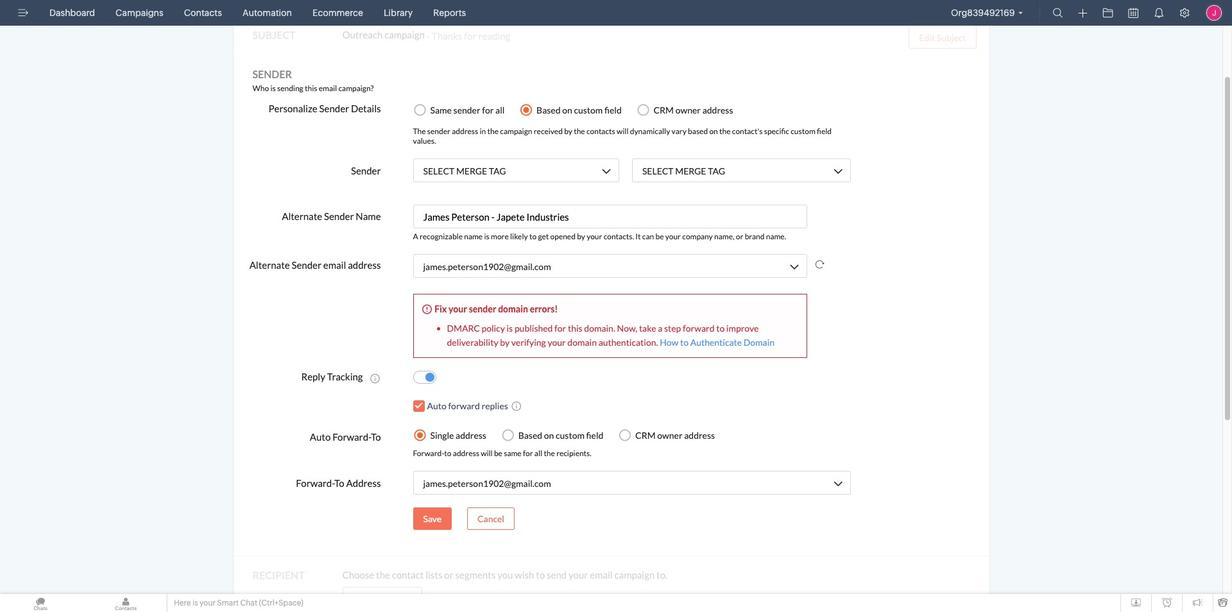 Task type: vqa. For each thing, say whether or not it's contained in the screenshot.
Chats image
yes



Task type: locate. For each thing, give the bounding box(es) containing it.
ecommerce link
[[308, 0, 369, 26]]

automation
[[243, 8, 292, 18]]

contacts image
[[85, 595, 166, 613]]

reports link
[[428, 0, 471, 26]]

here
[[174, 599, 191, 608]]

library
[[384, 8, 413, 18]]

campaigns link
[[111, 0, 169, 26]]

ecommerce
[[313, 8, 363, 18]]

here is your smart chat (ctrl+space)
[[174, 599, 304, 608]]

dashboard link
[[44, 0, 100, 26]]

dashboard
[[49, 8, 95, 18]]

calendar image
[[1129, 8, 1139, 18]]

is
[[193, 599, 198, 608]]

campaigns
[[116, 8, 164, 18]]

your
[[200, 599, 216, 608]]



Task type: describe. For each thing, give the bounding box(es) containing it.
search image
[[1053, 8, 1064, 18]]

configure settings image
[[1180, 8, 1190, 18]]

org839492169
[[952, 8, 1015, 18]]

chats image
[[0, 595, 81, 613]]

smart
[[217, 599, 239, 608]]

contacts link
[[179, 0, 227, 26]]

notifications image
[[1154, 8, 1165, 18]]

(ctrl+space)
[[259, 599, 304, 608]]

contacts
[[184, 8, 222, 18]]

chat
[[240, 599, 258, 608]]

folder image
[[1103, 8, 1114, 18]]

library link
[[379, 0, 418, 26]]

reports
[[434, 8, 466, 18]]

automation link
[[238, 0, 297, 26]]

quick actions image
[[1079, 8, 1088, 18]]



